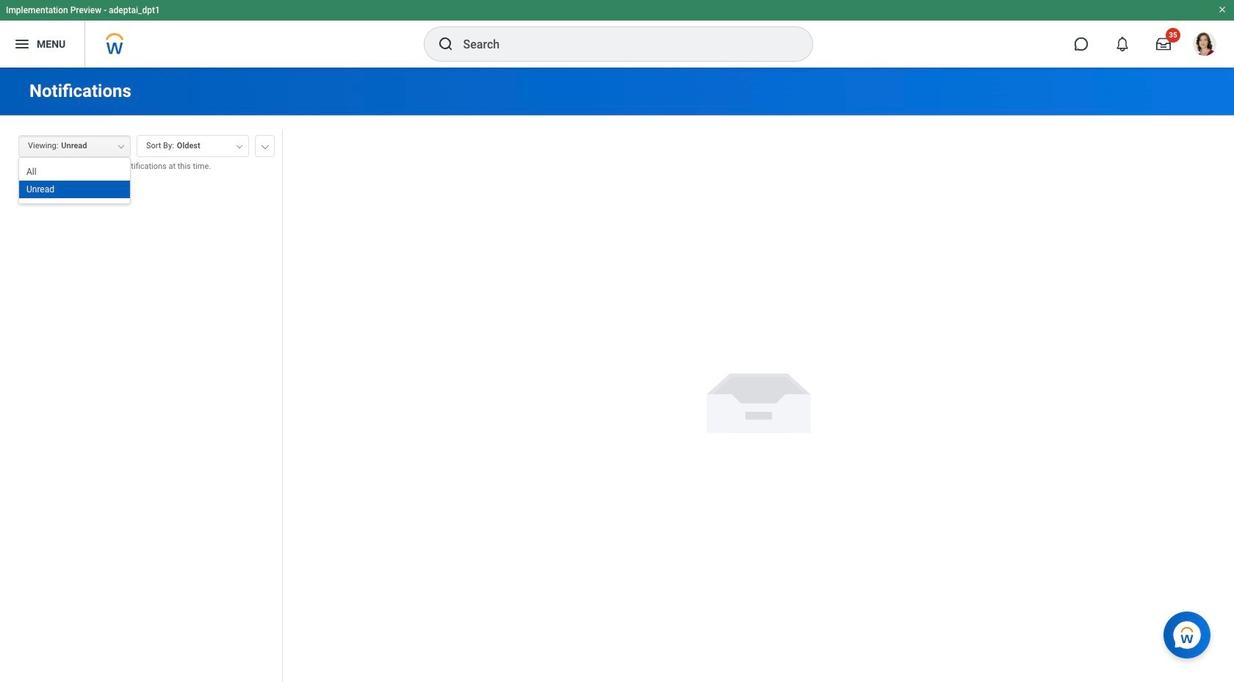 Task type: describe. For each thing, give the bounding box(es) containing it.
profile logan mcneil image
[[1194, 32, 1217, 59]]

more image
[[261, 142, 270, 149]]

notifications large image
[[1116, 37, 1130, 51]]

close environment banner image
[[1219, 5, 1227, 14]]

reading pane region
[[283, 116, 1235, 683]]

inbox large image
[[1157, 37, 1172, 51]]



Task type: vqa. For each thing, say whether or not it's contained in the screenshot.
Logan Mcneil, Logan Mcneil, 3 Direct Reports "element" in the bottom of the page
no



Task type: locate. For each thing, give the bounding box(es) containing it.
search image
[[437, 35, 455, 53]]

justify image
[[13, 35, 31, 53]]

viewing list box
[[19, 163, 130, 199]]

Search Workday  search field
[[463, 28, 782, 60]]

banner
[[0, 0, 1235, 68]]

tab panel
[[0, 129, 282, 683]]

inbox items list box
[[0, 184, 282, 683]]

main content
[[0, 68, 1235, 683]]



